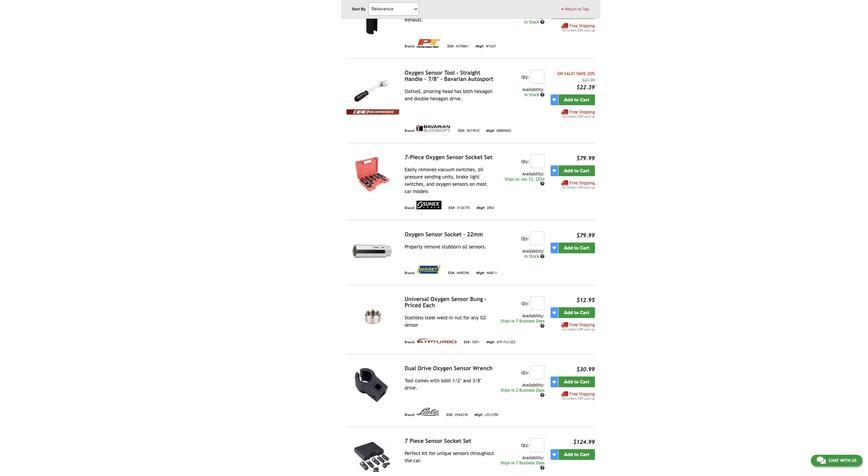 Task type: describe. For each thing, give the bounding box(es) containing it.
sort by
[[352, 7, 366, 11]]

1 shipping from the top
[[579, 23, 595, 28]]

sensor up 1/2"
[[454, 366, 471, 372]]

5 add from the top
[[564, 310, 573, 316]]

022
[[510, 341, 516, 345]]

0 horizontal spatial hexagon
[[430, 96, 448, 101]]

sort
[[352, 7, 360, 11]]

3673910
[[467, 129, 479, 133]]

2 ships in 7 business days from the top
[[501, 461, 545, 466]]

with inside the tool comes with both 1/2" and 3/8" drive.
[[430, 379, 440, 384]]

qty: for 7-piece oxygen sensor socket set
[[521, 159, 529, 164]]

7 piece sensor socket set
[[405, 439, 471, 445]]

comes
[[415, 379, 429, 384]]

tool inside the tool comes with both 1/2" and 3/8" drive.
[[405, 379, 414, 384]]

4370861
[[456, 45, 469, 48]]

kit
[[422, 451, 428, 457]]

question circle image for 7-piece oxygen sensor socket set
[[540, 182, 545, 186]]

free shipping on orders $49 and up for $30.99
[[562, 392, 595, 401]]

shipping for $12.95
[[579, 323, 595, 328]]

1 add to cart from the top
[[564, 11, 589, 17]]

return
[[565, 7, 577, 11]]

unique
[[437, 451, 452, 457]]

2
[[516, 389, 518, 393]]

2 vertical spatial socket
[[444, 439, 462, 445]]

slotted, pivoting head has both hexagon and double hexagon drive.
[[405, 89, 492, 101]]

1 vertical spatial socket
[[444, 231, 462, 238]]

universal oxygen sensor bung - priced each
[[405, 296, 487, 309]]

availability: for dual drive oxygen sensor wrench
[[522, 383, 545, 388]]

double
[[414, 96, 429, 101]]

qty: for universal oxygen sensor bung - priced each
[[521, 302, 529, 306]]

chat
[[829, 459, 839, 464]]

ships for dual drive oxygen sensor wrench
[[501, 389, 510, 393]]

availability: for 7-piece oxygen sensor socket set
[[522, 172, 545, 177]]

ships in 2 business days
[[501, 389, 545, 393]]

chat with us
[[829, 459, 857, 464]]

5 cart from the top
[[580, 310, 589, 316]]

universal oxygen sensor bung - priced each link
[[405, 296, 487, 309]]

availability: for universal oxygen sensor bung - priced each
[[522, 314, 545, 319]]

has
[[454, 89, 462, 94]]

days for $30.99
[[536, 389, 545, 393]]

add to wish list image for $30.99
[[553, 381, 556, 384]]

perfect
[[405, 451, 421, 457]]

oxygen inside universal oxygen sensor bung - priced each
[[431, 296, 450, 303]]

caret up image
[[561, 7, 564, 11]]

mfg#: b8800065
[[486, 129, 511, 133]]

up for $30.99
[[591, 397, 595, 401]]

on inside easily removes vacuum switches, oil pressure sending units, brake light switches, and oxygen sensors on most car models
[[470, 182, 475, 187]]

qty: for oxygen sensor tool - straight handle - 7/8" - bavarian autosport
[[521, 75, 529, 80]]

drive. inside slotted, pivoting head has both hexagon and double hexagon drive.
[[450, 96, 463, 101]]

2 shipping from the top
[[579, 110, 595, 115]]

stainless steel weld-in nut for any o2 sensor
[[405, 315, 486, 328]]

piece for 7-
[[410, 154, 424, 161]]

save
[[577, 71, 586, 76]]

7 add to cart from the top
[[564, 452, 589, 458]]

mfg#: lis12390
[[475, 413, 498, 417]]

es#3673910 - b8800065 - oxygen sensor tool - straight handle - 7/8" - bavarian autosport - slotted, pivoting head has both hexagon and double hexagon drive. - bav auto tools - audi bmw volkswagen mercedes benz mini porsche image
[[346, 70, 399, 109]]

dual drive oxygen sensor wrench link
[[405, 366, 493, 372]]

es#: 3126770
[[449, 206, 470, 210]]

atp-
[[497, 341, 504, 345]]

add to wish list image for $124.99
[[553, 454, 556, 457]]

add to wish list image for $79.99
[[553, 247, 556, 250]]

performance tool - corporate logo image
[[417, 39, 441, 48]]

drive. inside the tool comes with both 1/2" and 3/8" drive.
[[405, 386, 418, 391]]

1 question circle image from the top
[[540, 20, 545, 24]]

2850
[[487, 206, 494, 210]]

top
[[583, 7, 589, 11]]

- right 7/8"
[[441, 76, 443, 82]]

sensors inside easily removes vacuum switches, oil pressure sending units, brake light switches, and oxygen sensors on most car models
[[452, 182, 468, 187]]

properly remove stubborn o2 sensors.
[[405, 244, 486, 250]]

each
[[423, 303, 435, 309]]

1 add from the top
[[564, 11, 573, 17]]

weld-
[[437, 315, 449, 321]]

mfg#: for straight
[[486, 129, 495, 133]]

car.
[[413, 459, 421, 464]]

4680-
[[487, 271, 495, 275]]

es#: 3673910
[[458, 129, 479, 133]]

3 business from the top
[[519, 461, 535, 466]]

on sale!                         save 20% $27.99 $22.39
[[557, 71, 595, 91]]

chat with us link
[[811, 455, 863, 467]]

sale!
[[564, 71, 575, 76]]

2 $49 from the top
[[578, 115, 583, 118]]

3 add to cart from the top
[[564, 168, 589, 174]]

in stock for on sale!                         save 20%
[[524, 92, 540, 97]]

in inside removes oxygen sensors located in the exhaust.
[[477, 10, 481, 15]]

3 question circle image from the top
[[540, 466, 545, 471]]

pressure
[[405, 174, 423, 180]]

5 add to cart from the top
[[564, 310, 589, 316]]

throughout
[[470, 451, 494, 457]]

es#4370861 - w1267 - oxygen sensor socket - removes oxygen sensors located in the exhaust. - performance tool - audi bmw volkswagen mercedes benz mini porsche image
[[346, 0, 399, 37]]

3 add from the top
[[564, 168, 573, 174]]

- left straight
[[457, 70, 459, 76]]

sensor up remove
[[426, 231, 443, 238]]

brake
[[456, 174, 468, 180]]

qty: for oxygen sensor socket - 22mm
[[521, 237, 529, 241]]

qty: for dual drive oxygen sensor wrench
[[521, 371, 529, 376]]

$27.99
[[583, 78, 595, 83]]

es#: for socket
[[449, 206, 456, 210]]

wrench
[[473, 366, 493, 372]]

oxygen inside removes oxygen sensors located in the exhaust.
[[425, 10, 440, 15]]

autosport
[[468, 76, 493, 82]]

es#: 4490396
[[448, 271, 469, 275]]

$30.99
[[577, 367, 595, 373]]

tool comes with both 1/2" and 3/8" drive.
[[405, 379, 482, 391]]

in for oxygen sensor tool - straight handle - 7/8" - bavarian autosport
[[524, 92, 528, 97]]

1 add to cart button from the top
[[559, 8, 595, 19]]

1 horizontal spatial with
[[840, 459, 851, 464]]

oxygen sensor socket - 22mm link
[[405, 231, 483, 238]]

return to top link
[[561, 6, 589, 12]]

bung
[[470, 296, 483, 303]]

w1267
[[486, 45, 496, 48]]

1 vertical spatial switches,
[[405, 182, 425, 187]]

question circle image for on sale!                         save 20%
[[540, 93, 545, 97]]

availability: for oxygen sensor socket - 22mm
[[522, 249, 545, 254]]

mfg#: 2850
[[477, 206, 494, 210]]

oxygen sensor tool - straight handle - 7/8" - bavarian autosport
[[405, 70, 493, 82]]

question circle image for oxygen sensor socket - 22mm
[[540, 255, 545, 259]]

sensor
[[405, 323, 418, 328]]

1 up from the top
[[591, 28, 595, 32]]

removes
[[405, 10, 424, 15]]

for inside perfect kit for unique sensors throughout the car.
[[429, 451, 435, 457]]

availability: for oxygen sensor tool - straight handle - 7/8" - bavarian autosport
[[522, 87, 545, 92]]

the inside perfect kit for unique sensors throughout the car.
[[405, 459, 412, 464]]

lis12390
[[485, 413, 498, 417]]

1
[[495, 271, 497, 275]]

days for $12.95
[[536, 319, 545, 324]]

sensor up the 'kit'
[[425, 439, 443, 445]]

head
[[442, 89, 453, 94]]

$49 for $30.99
[[578, 397, 583, 401]]

7-piece oxygen sensor socket set link
[[405, 154, 493, 161]]

piece for 7
[[410, 439, 424, 445]]

1 horizontal spatial set
[[484, 154, 493, 161]]

free shipping on orders $49 and up for $79.99
[[562, 181, 595, 189]]

$79.99 for oxygen sensor socket - 22mm
[[577, 232, 595, 239]]

o2
[[480, 315, 486, 321]]

0 horizontal spatial set
[[463, 439, 471, 445]]

and inside slotted, pivoting head has both hexagon and double hexagon drive.
[[405, 96, 413, 101]]

1 horizontal spatial hexagon
[[474, 89, 492, 94]]

1/2"
[[453, 379, 462, 384]]

jan
[[521, 177, 527, 182]]

removes oxygen sensors located in the exhaust.
[[405, 10, 489, 22]]

12,
[[529, 177, 535, 182]]

es#: for 22mm
[[448, 271, 455, 275]]

1 stock from the top
[[529, 20, 539, 25]]

brand: for 7-piece oxygen sensor socket set
[[405, 206, 415, 210]]

ships on jan 12, 2024
[[505, 177, 545, 182]]

question circle image for $12.95
[[540, 324, 545, 328]]

mfg#: for -
[[487, 341, 495, 345]]

sending
[[425, 174, 441, 180]]

7-
[[405, 154, 410, 161]]

b8800065
[[497, 129, 511, 133]]

stubborn
[[442, 244, 461, 250]]

1 cart from the top
[[580, 11, 589, 17]]

perfect kit for unique sensors throughout the car.
[[405, 451, 494, 464]]

oxygen sensor socket - 22mm
[[405, 231, 483, 238]]

5051
[[472, 341, 480, 345]]

7 cart from the top
[[580, 452, 589, 458]]

3 days from the top
[[536, 461, 545, 466]]

remove
[[424, 244, 440, 250]]

oxygen inside easily removes vacuum switches, oil pressure sending units, brake light switches, and oxygen sensors on most car models
[[436, 182, 451, 187]]

brand: for dual drive oxygen sensor wrench
[[405, 413, 415, 417]]

business for universal oxygen sensor bung - priced each
[[519, 319, 535, 324]]

20%
[[587, 71, 595, 76]]

$79.99 for 7-piece oxygen sensor socket set
[[577, 155, 595, 162]]

1 $49 from the top
[[578, 28, 583, 32]]

dual drive oxygen sensor wrench
[[405, 366, 493, 372]]

mfg#: w1267
[[476, 45, 496, 48]]

2 free from the top
[[570, 110, 578, 115]]

$49 for $79.99
[[578, 186, 583, 189]]

add to cart button for add to wish list icon related to $79.99
[[559, 243, 595, 254]]

handle
[[405, 76, 423, 82]]

oxygen up properly
[[405, 231, 424, 238]]

up for $79.99
[[591, 186, 595, 189]]



Task type: locate. For each thing, give the bounding box(es) containing it.
add to wish list image
[[553, 98, 556, 102], [553, 247, 556, 250], [553, 381, 556, 384]]

3 availability: from the top
[[522, 172, 545, 177]]

add to cart button for add to wish list image associated with $12.95
[[559, 308, 595, 319]]

1 free from the top
[[570, 23, 578, 28]]

o2
[[462, 244, 468, 250]]

0 horizontal spatial the
[[405, 459, 412, 464]]

oxygen inside oxygen sensor tool - straight handle - 7/8" - bavarian autosport
[[405, 70, 424, 76]]

7 add to cart button from the top
[[559, 450, 595, 461]]

mfg#: left the 'w1267'
[[476, 45, 485, 48]]

5 availability: from the top
[[522, 314, 545, 319]]

0 vertical spatial business
[[519, 319, 535, 324]]

shipping for $79.99
[[579, 181, 595, 186]]

slotted,
[[405, 89, 422, 94]]

4 up from the top
[[591, 328, 595, 332]]

return to top
[[564, 7, 589, 11]]

4 free from the top
[[570, 323, 578, 328]]

0 vertical spatial ships in 7 business days
[[501, 319, 545, 324]]

free down the $12.95
[[570, 323, 578, 328]]

es#: for wrench
[[447, 413, 454, 417]]

drive
[[418, 366, 432, 372]]

free down the $30.99
[[570, 392, 578, 397]]

oxygen up removes in the top of the page
[[426, 154, 445, 161]]

sensors down brake
[[452, 182, 468, 187]]

$49
[[578, 28, 583, 32], [578, 115, 583, 118], [578, 186, 583, 189], [578, 328, 583, 332], [578, 397, 583, 401]]

3/8"
[[473, 379, 482, 384]]

2944218
[[455, 413, 468, 417]]

mfg#: left lis12390
[[475, 413, 484, 417]]

nut
[[455, 315, 462, 321]]

sensor up vacuum
[[447, 154, 464, 161]]

2 vertical spatial stock
[[529, 254, 539, 259]]

the
[[482, 10, 489, 15], [405, 459, 412, 464]]

free shipping on orders $49 and up
[[562, 23, 595, 32], [562, 110, 595, 118], [562, 181, 595, 189], [562, 323, 595, 332], [562, 392, 595, 401]]

3 in from the top
[[524, 254, 528, 259]]

us
[[852, 459, 857, 464]]

question circle image
[[540, 20, 545, 24], [540, 182, 545, 186], [540, 255, 545, 259], [540, 394, 545, 398]]

0 horizontal spatial tool
[[405, 379, 414, 384]]

4 add to cart from the top
[[564, 245, 589, 251]]

1 horizontal spatial drive.
[[450, 96, 463, 101]]

sensor left bung
[[451, 296, 469, 303]]

both inside the tool comes with both 1/2" and 3/8" drive.
[[441, 379, 451, 384]]

oxygen right removes
[[425, 10, 440, 15]]

mfg#: left "4680-"
[[476, 271, 485, 275]]

sensors left "located"
[[442, 10, 457, 15]]

1 vertical spatial question circle image
[[540, 324, 545, 328]]

free down return to top link
[[570, 23, 578, 28]]

es#: 5051
[[464, 341, 480, 345]]

1 free shipping on orders $49 and up from the top
[[562, 23, 595, 32]]

1 availability: from the top
[[522, 14, 545, 19]]

add to wish list image for $12.95
[[553, 311, 556, 315]]

oxygen down units,
[[436, 182, 451, 187]]

stainless
[[405, 315, 424, 321]]

units,
[[442, 174, 455, 180]]

1 question circle image from the top
[[540, 93, 545, 97]]

1 vertical spatial piece
[[410, 439, 424, 445]]

and inside easily removes vacuum switches, oil pressure sending units, brake light switches, and oxygen sensors on most car models
[[427, 182, 434, 187]]

0 vertical spatial drive.
[[450, 96, 463, 101]]

- right bung
[[485, 296, 487, 303]]

shipping for $30.99
[[579, 392, 595, 397]]

mfg#: atp-fls-022
[[487, 341, 516, 345]]

hexagon down autosport
[[474, 89, 492, 94]]

free for $12.95
[[570, 323, 578, 328]]

$49 for $12.95
[[578, 328, 583, 332]]

straight
[[460, 70, 480, 76]]

es#:
[[448, 45, 455, 48], [458, 129, 465, 133], [449, 206, 456, 210], [448, 271, 455, 275], [464, 341, 471, 345], [447, 413, 454, 417]]

oxygen up 'slotted,' at the top of the page
[[405, 70, 424, 76]]

stock for $79.99
[[529, 254, 539, 259]]

1 vertical spatial days
[[536, 389, 545, 393]]

1 brand: from the top
[[405, 45, 415, 48]]

1 vertical spatial the
[[405, 459, 412, 464]]

ecs tuning recommends this product. image
[[346, 109, 399, 115]]

- left the 22mm
[[463, 231, 465, 238]]

mfg#: left 2850
[[477, 206, 486, 210]]

es#5051 - atp-fls-022 - universal oxygen sensor bung - priced each - stainless steel weld-in nut for any o2 sensor - atp - audi bmw volkswagen image
[[346, 297, 399, 336]]

es#: left 2944218
[[447, 413, 454, 417]]

mfg#: left "b8800065"
[[486, 129, 495, 133]]

most
[[476, 182, 487, 187]]

0 horizontal spatial switches,
[[405, 182, 425, 187]]

drive. down comes
[[405, 386, 418, 391]]

atp - corporate logo image
[[417, 339, 457, 344]]

priced
[[405, 303, 421, 309]]

easily removes vacuum switches, oil pressure sending units, brake light switches, and oxygen sensors on most car models
[[405, 167, 487, 194]]

5 free from the top
[[570, 392, 578, 397]]

0 vertical spatial set
[[484, 154, 493, 161]]

1 in from the top
[[524, 20, 528, 25]]

es#: 4370861
[[448, 45, 469, 48]]

stock for on sale!                         save 20%
[[529, 92, 539, 97]]

1 vertical spatial 7
[[405, 439, 408, 445]]

free
[[570, 23, 578, 28], [570, 110, 578, 115], [570, 181, 578, 186], [570, 323, 578, 328], [570, 392, 578, 397]]

3 qty: from the top
[[521, 237, 529, 241]]

5 free shipping on orders $49 and up from the top
[[562, 392, 595, 401]]

0 vertical spatial both
[[463, 89, 473, 94]]

2 add to wish list image from the top
[[553, 247, 556, 250]]

0 vertical spatial with
[[430, 379, 440, 384]]

in stock for $79.99
[[524, 254, 540, 259]]

set
[[484, 154, 493, 161], [463, 439, 471, 445]]

2 vertical spatial add to wish list image
[[553, 454, 556, 457]]

1 business from the top
[[519, 319, 535, 324]]

1 vertical spatial business
[[519, 389, 535, 393]]

socket
[[465, 154, 483, 161], [444, 231, 462, 238], [444, 439, 462, 445]]

1 vertical spatial add to wish list image
[[553, 247, 556, 250]]

orders for $79.99
[[567, 186, 577, 189]]

oxygen up weld-
[[431, 296, 450, 303]]

2 vertical spatial in
[[524, 254, 528, 259]]

0 vertical spatial in
[[524, 20, 528, 25]]

5 add to cart button from the top
[[559, 308, 595, 319]]

drive.
[[450, 96, 463, 101], [405, 386, 418, 391]]

with right comes
[[430, 379, 440, 384]]

ships for 7-piece oxygen sensor socket set
[[505, 177, 514, 182]]

6 cart from the top
[[580, 380, 589, 385]]

- left 7/8"
[[424, 76, 426, 82]]

0 vertical spatial hexagon
[[474, 89, 492, 94]]

2 cart from the top
[[580, 97, 589, 103]]

0 vertical spatial stock
[[529, 20, 539, 25]]

in for oxygen sensor socket - 22mm
[[524, 254, 528, 259]]

es#: left 3673910
[[458, 129, 465, 133]]

dual
[[405, 366, 416, 372]]

2 stock from the top
[[529, 92, 539, 97]]

2 vertical spatial in stock
[[524, 254, 540, 259]]

4490396
[[457, 271, 469, 275]]

es#: 2944218
[[447, 413, 468, 417]]

hexagon down the pivoting
[[430, 96, 448, 101]]

mfg#: for 22mm
[[476, 271, 485, 275]]

properly
[[405, 244, 423, 250]]

2 vertical spatial add to wish list image
[[553, 381, 556, 384]]

brand: left hazet - corporate logo
[[405, 271, 415, 275]]

mfg#:
[[476, 45, 485, 48], [486, 129, 495, 133], [477, 206, 486, 210], [476, 271, 485, 275], [487, 341, 495, 345], [475, 413, 484, 417]]

set up most
[[484, 154, 493, 161]]

2 question circle image from the top
[[540, 324, 545, 328]]

0 vertical spatial tool
[[444, 70, 455, 76]]

add
[[564, 11, 573, 17], [564, 97, 573, 103], [564, 168, 573, 174], [564, 245, 573, 251], [564, 310, 573, 316], [564, 380, 573, 385], [564, 452, 573, 458]]

2 vertical spatial business
[[519, 461, 535, 466]]

add to cart button
[[559, 8, 595, 19], [559, 95, 595, 105], [559, 166, 595, 176], [559, 243, 595, 254], [559, 308, 595, 319], [559, 377, 595, 388], [559, 450, 595, 461]]

both inside slotted, pivoting head has both hexagon and double hexagon drive.
[[463, 89, 473, 94]]

set up throughout
[[463, 439, 471, 445]]

both right has
[[463, 89, 473, 94]]

removes
[[419, 167, 437, 173]]

0 vertical spatial in stock
[[524, 20, 540, 25]]

mfg#: left the atp-
[[487, 341, 495, 345]]

7/8"
[[428, 76, 439, 82]]

light
[[470, 174, 480, 180]]

3 question circle image from the top
[[540, 255, 545, 259]]

es#: left 5051 on the bottom of page
[[464, 341, 471, 345]]

2 qty: from the top
[[521, 159, 529, 164]]

by
[[361, 7, 366, 11]]

in
[[477, 10, 481, 15], [449, 315, 453, 321], [511, 319, 515, 324], [511, 389, 515, 393], [511, 461, 515, 466]]

add to cart button for add to wish list icon corresponding to $30.99
[[559, 377, 595, 388]]

1 horizontal spatial the
[[482, 10, 489, 15]]

2 add to wish list image from the top
[[553, 311, 556, 315]]

es#4490396 - 4680-1 - oxygen sensor socket - 22mm - properly remove stubborn o2 sensors. - hazet - audi bmw volkswagen mercedes benz mini porsche image
[[346, 232, 399, 271]]

free for $79.99
[[570, 181, 578, 186]]

7
[[516, 319, 518, 324], [405, 439, 408, 445], [516, 461, 518, 466]]

None number field
[[531, 0, 545, 11], [531, 70, 545, 84], [531, 154, 545, 168], [531, 232, 545, 246], [531, 297, 545, 311], [531, 366, 545, 380], [531, 439, 545, 453], [531, 0, 545, 11], [531, 70, 545, 84], [531, 154, 545, 168], [531, 232, 545, 246], [531, 297, 545, 311], [531, 366, 545, 380], [531, 439, 545, 453]]

6 brand: from the top
[[405, 413, 415, 417]]

up
[[591, 28, 595, 32], [591, 115, 595, 118], [591, 186, 595, 189], [591, 328, 595, 332], [591, 397, 595, 401]]

3 add to wish list image from the top
[[553, 454, 556, 457]]

1 horizontal spatial switches,
[[456, 167, 477, 173]]

tool inside oxygen sensor tool - straight handle - 7/8" - bavarian autosport
[[444, 70, 455, 76]]

1 qty: from the top
[[521, 75, 529, 80]]

1 vertical spatial in stock
[[524, 92, 540, 97]]

6 add to cart button from the top
[[559, 377, 595, 388]]

2 days from the top
[[536, 389, 545, 393]]

sunex - corporate logo image
[[417, 201, 442, 210]]

1 vertical spatial tool
[[405, 379, 414, 384]]

0 vertical spatial $79.99
[[577, 155, 595, 162]]

4 availability: from the top
[[522, 249, 545, 254]]

and
[[584, 28, 590, 32], [405, 96, 413, 101], [584, 115, 590, 118], [427, 182, 434, 187], [584, 186, 590, 189], [584, 328, 590, 332], [463, 379, 471, 384], [584, 397, 590, 401]]

0 vertical spatial oxygen
[[425, 10, 440, 15]]

3 stock from the top
[[529, 254, 539, 259]]

free right 2024
[[570, 181, 578, 186]]

3 orders from the top
[[567, 186, 577, 189]]

22mm
[[467, 231, 483, 238]]

piece up perfect
[[410, 439, 424, 445]]

add to wish list image
[[553, 169, 556, 173], [553, 311, 556, 315], [553, 454, 556, 457]]

5 $49 from the top
[[578, 397, 583, 401]]

socket up oil
[[465, 154, 483, 161]]

oxygen up the tool comes with both 1/2" and 3/8" drive.
[[433, 366, 452, 372]]

1 vertical spatial hexagon
[[430, 96, 448, 101]]

bav auto tools - corporate logo image
[[417, 125, 451, 132]]

1 vertical spatial in
[[524, 92, 528, 97]]

brand: for oxygen sensor socket - 22mm
[[405, 271, 415, 275]]

switches,
[[456, 167, 477, 173], [405, 182, 425, 187]]

up for $12.95
[[591, 328, 595, 332]]

sensors.
[[469, 244, 486, 250]]

brand: down sensor
[[405, 341, 415, 345]]

0 vertical spatial switches,
[[456, 167, 477, 173]]

add to cart button for 3rd add to wish list icon from the bottom of the page
[[559, 95, 595, 105]]

1 horizontal spatial both
[[463, 89, 473, 94]]

both left 1/2"
[[441, 379, 451, 384]]

$124.99
[[573, 440, 595, 446]]

oxygen
[[425, 10, 440, 15], [436, 182, 451, 187]]

shipping
[[579, 23, 595, 28], [579, 110, 595, 115], [579, 181, 595, 186], [579, 323, 595, 328], [579, 392, 595, 397]]

lisle - corporate logo image
[[417, 408, 440, 417]]

7 add from the top
[[564, 452, 573, 458]]

free shipping on orders $49 and up for $12.95
[[562, 323, 595, 332]]

5 brand: from the top
[[405, 341, 415, 345]]

0 horizontal spatial with
[[430, 379, 440, 384]]

for right nut
[[463, 315, 470, 321]]

1 vertical spatial both
[[441, 379, 451, 384]]

2 free shipping on orders $49 and up from the top
[[562, 110, 595, 118]]

4 cart from the top
[[580, 245, 589, 251]]

1 vertical spatial for
[[429, 451, 435, 457]]

2 availability: from the top
[[522, 87, 545, 92]]

es#: for straight
[[458, 129, 465, 133]]

2 add to cart from the top
[[564, 97, 589, 103]]

hazet - corporate logo image
[[417, 265, 441, 275]]

brand: down car
[[405, 206, 415, 210]]

4 shipping from the top
[[579, 323, 595, 328]]

universal
[[405, 296, 429, 303]]

piece up easily
[[410, 154, 424, 161]]

oil
[[478, 167, 483, 173]]

tool
[[444, 70, 455, 76], [405, 379, 414, 384]]

0 vertical spatial sensors
[[442, 10, 457, 15]]

2 vertical spatial question circle image
[[540, 466, 545, 471]]

tool right 7/8"
[[444, 70, 455, 76]]

oxygen sensor tool - straight handle - 7/8" - bavarian autosport link
[[405, 70, 493, 82]]

4 free shipping on orders $49 and up from the top
[[562, 323, 595, 332]]

2 vertical spatial days
[[536, 461, 545, 466]]

add to wish list image for $79.99
[[553, 169, 556, 173]]

question circle image for dual drive oxygen sensor wrench
[[540, 394, 545, 398]]

switches, up brake
[[456, 167, 477, 173]]

0 vertical spatial 7
[[516, 319, 518, 324]]

5 up from the top
[[591, 397, 595, 401]]

in
[[524, 20, 528, 25], [524, 92, 528, 97], [524, 254, 528, 259]]

sensor up the pivoting
[[426, 70, 443, 76]]

0 vertical spatial question circle image
[[540, 93, 545, 97]]

add to cart button for add to wish list image for $79.99
[[559, 166, 595, 176]]

3 brand: from the top
[[405, 206, 415, 210]]

1 horizontal spatial tool
[[444, 70, 455, 76]]

es#: left '3126770'
[[449, 206, 456, 210]]

easily
[[405, 167, 417, 173]]

for
[[463, 315, 470, 321], [429, 451, 435, 457]]

bavarian
[[444, 76, 467, 82]]

fls-
[[504, 341, 510, 345]]

mfg#: for wrench
[[475, 413, 484, 417]]

1 horizontal spatial for
[[463, 315, 470, 321]]

sensors inside removes oxygen sensors located in the exhaust.
[[442, 10, 457, 15]]

2 vertical spatial sensors
[[453, 451, 469, 457]]

orders for $30.99
[[567, 397, 577, 401]]

brand: left lisle - corporate logo
[[405, 413, 415, 417]]

1 vertical spatial set
[[463, 439, 471, 445]]

3 cart from the top
[[580, 168, 589, 174]]

with
[[430, 379, 440, 384], [840, 459, 851, 464]]

4 add to cart button from the top
[[559, 243, 595, 254]]

2 add from the top
[[564, 97, 573, 103]]

the inside removes oxygen sensors located in the exhaust.
[[482, 10, 489, 15]]

located
[[459, 10, 475, 15]]

0 vertical spatial piece
[[410, 154, 424, 161]]

mfg#: for socket
[[477, 206, 486, 210]]

3 shipping from the top
[[579, 181, 595, 186]]

sensors inside perfect kit for unique sensors throughout the car.
[[453, 451, 469, 457]]

2024
[[536, 177, 545, 182]]

0 horizontal spatial drive.
[[405, 386, 418, 391]]

2 $79.99 from the top
[[577, 232, 595, 239]]

6 add to cart from the top
[[564, 380, 589, 385]]

3 $49 from the top
[[578, 186, 583, 189]]

the right "located"
[[482, 10, 489, 15]]

steel
[[425, 315, 436, 321]]

6 add from the top
[[564, 380, 573, 385]]

1 vertical spatial ships in 7 business days
[[501, 461, 545, 466]]

car
[[405, 189, 412, 194]]

for right the 'kit'
[[429, 451, 435, 457]]

free for $30.99
[[570, 392, 578, 397]]

switches, down pressure
[[405, 182, 425, 187]]

socket up unique
[[444, 439, 462, 445]]

2 orders from the top
[[567, 115, 577, 118]]

add to cart button for add to wish list image related to $124.99
[[559, 450, 595, 461]]

pivoting
[[424, 89, 441, 94]]

es#: left 4490396 on the bottom right
[[448, 271, 455, 275]]

tool down dual
[[405, 379, 414, 384]]

brand: for oxygen sensor tool - straight handle - 7/8" - bavarian autosport
[[405, 129, 415, 133]]

days
[[536, 319, 545, 324], [536, 389, 545, 393], [536, 461, 545, 466]]

5 shipping from the top
[[579, 392, 595, 397]]

ships for universal oxygen sensor bung - priced each
[[501, 319, 510, 324]]

in inside stainless steel weld-in nut for any o2 sensor
[[449, 315, 453, 321]]

$22.39
[[577, 84, 595, 91]]

1 days from the top
[[536, 319, 545, 324]]

1 orders from the top
[[567, 28, 577, 32]]

2 question circle image from the top
[[540, 182, 545, 186]]

0 horizontal spatial for
[[429, 451, 435, 457]]

6 availability: from the top
[[522, 383, 545, 388]]

2 in from the top
[[524, 92, 528, 97]]

1 vertical spatial with
[[840, 459, 851, 464]]

es#2944218 - lis12390 - dual drive oxygen sensor wrench - tool comes with both 1/2" and 3/8" drive. - lisle - audi bmw volkswagen mercedes benz mini porsche image
[[346, 366, 399, 406]]

2 add to cart button from the top
[[559, 95, 595, 105]]

socket up stubborn
[[444, 231, 462, 238]]

3 free from the top
[[570, 181, 578, 186]]

brand: left performance tool - corporate logo
[[405, 45, 415, 48]]

1 vertical spatial drive.
[[405, 386, 418, 391]]

0 vertical spatial add to wish list image
[[553, 169, 556, 173]]

1 add to wish list image from the top
[[553, 169, 556, 173]]

sensor inside oxygen sensor tool - straight handle - 7/8" - bavarian autosport
[[426, 70, 443, 76]]

$79.99
[[577, 155, 595, 162], [577, 232, 595, 239]]

0 vertical spatial the
[[482, 10, 489, 15]]

1 add to wish list image from the top
[[553, 98, 556, 102]]

5 qty: from the top
[[521, 371, 529, 376]]

7 availability: from the top
[[522, 456, 545, 461]]

4 add from the top
[[564, 245, 573, 251]]

1 $79.99 from the top
[[577, 155, 595, 162]]

business for dual drive oxygen sensor wrench
[[519, 389, 535, 393]]

1 in stock from the top
[[524, 20, 540, 25]]

es#: for -
[[464, 341, 471, 345]]

1 vertical spatial stock
[[529, 92, 539, 97]]

0 horizontal spatial both
[[441, 379, 451, 384]]

- inside universal oxygen sensor bung - priced each
[[485, 296, 487, 303]]

4 question circle image from the top
[[540, 394, 545, 398]]

2 up from the top
[[591, 115, 595, 118]]

add to cart
[[564, 11, 589, 17], [564, 97, 589, 103], [564, 168, 589, 174], [564, 245, 589, 251], [564, 310, 589, 316], [564, 380, 589, 385], [564, 452, 589, 458]]

and inside the tool comes with both 1/2" and 3/8" drive.
[[463, 379, 471, 384]]

drive. down has
[[450, 96, 463, 101]]

3 add to wish list image from the top
[[553, 381, 556, 384]]

0 vertical spatial days
[[536, 319, 545, 324]]

3 up from the top
[[591, 186, 595, 189]]

comments image
[[817, 457, 826, 465]]

orders for $12.95
[[567, 328, 577, 332]]

the down perfect
[[405, 459, 412, 464]]

6 qty: from the top
[[521, 444, 529, 449]]

ships in 7 business days
[[501, 319, 545, 324], [501, 461, 545, 466]]

sensor inside universal oxygen sensor bung - priced each
[[451, 296, 469, 303]]

7-piece oxygen sensor socket set
[[405, 154, 493, 161]]

4 brand: from the top
[[405, 271, 415, 275]]

free down the $22.39
[[570, 110, 578, 115]]

2 brand: from the top
[[405, 129, 415, 133]]

es#2947301 - otc4673 - 7 piece sensor socket set - perfect kit for unique sensors throughout the car. - otc - audi bmw volkswagen mercedes benz mini porsche image
[[346, 439, 399, 473]]

0 vertical spatial add to wish list image
[[553, 98, 556, 102]]

es#: left 4370861
[[448, 45, 455, 48]]

with left us
[[840, 459, 851, 464]]

brand: left bav auto tools - corporate logo on the top of the page
[[405, 129, 415, 133]]

0 vertical spatial socket
[[465, 154, 483, 161]]

2 business from the top
[[519, 389, 535, 393]]

1 vertical spatial oxygen
[[436, 182, 451, 187]]

1 vertical spatial add to wish list image
[[553, 311, 556, 315]]

piece
[[410, 154, 424, 161], [410, 439, 424, 445]]

0 vertical spatial for
[[463, 315, 470, 321]]

2 vertical spatial 7
[[516, 461, 518, 466]]

1 vertical spatial sensors
[[452, 182, 468, 187]]

exhaust.
[[405, 17, 423, 22]]

1 ships in 7 business days from the top
[[501, 319, 545, 324]]

es#3126770 - 2850 - 7-piece oxygen sensor socket set - easily removes vacuum switches, oil pressure sending units, brake light switches, and oxygen sensors on most car models - sunex - audi bmw volkswagen mercedes benz mini porsche image
[[346, 154, 399, 194]]

1 vertical spatial $79.99
[[577, 232, 595, 239]]

3 in stock from the top
[[524, 254, 540, 259]]

question circle image
[[540, 93, 545, 97], [540, 324, 545, 328], [540, 466, 545, 471]]

sensors right unique
[[453, 451, 469, 457]]

for inside stainless steel weld-in nut for any o2 sensor
[[463, 315, 470, 321]]

brand: for universal oxygen sensor bung - priced each
[[405, 341, 415, 345]]

in stock
[[524, 20, 540, 25], [524, 92, 540, 97], [524, 254, 540, 259]]



Task type: vqa. For each thing, say whether or not it's contained in the screenshot.


